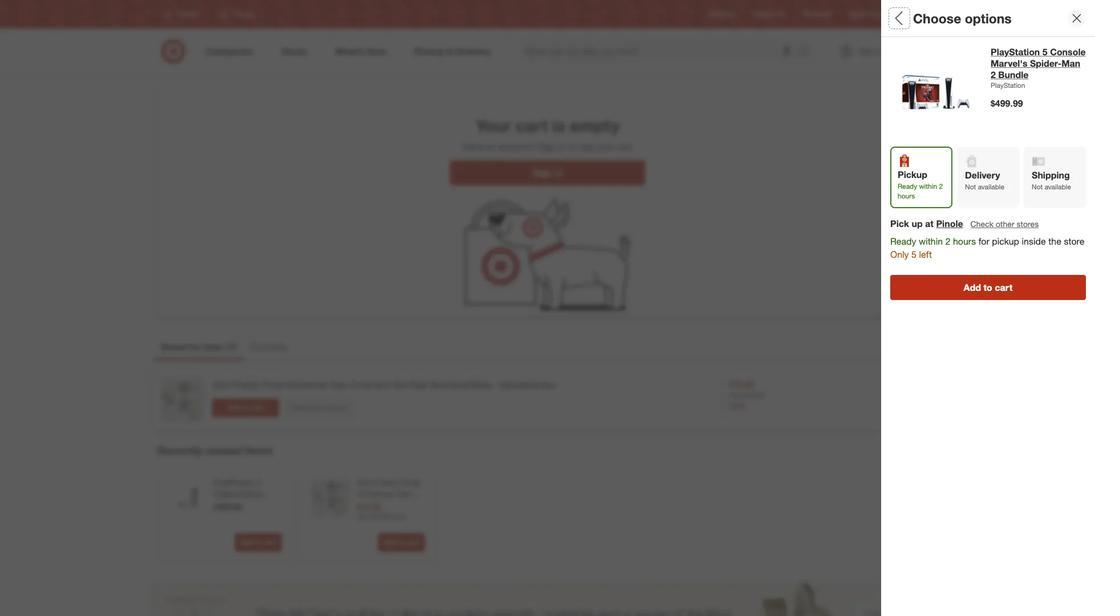 Task type: locate. For each thing, give the bounding box(es) containing it.
1 horizontal spatial hours
[[953, 236, 976, 247]]

0 horizontal spatial shop
[[291, 403, 307, 412]]

0 vertical spatial edition
[[991, 58, 1021, 69]]

$10.50 for $10.50 reg $15.00 sale
[[730, 379, 754, 389]]

2 left bundle
[[991, 69, 996, 80]]

0 horizontal spatial wondershop™
[[357, 512, 407, 521]]

add down ready within 2 hours for pickup inside the store only 5 left
[[964, 282, 981, 293]]

christmas
[[286, 379, 328, 391], [357, 489, 393, 499]]

pick
[[890, 218, 909, 229]]

hours down pinole button
[[953, 236, 976, 247]]

available inside shipping not available
[[1045, 183, 1071, 191]]

40ct inside '40ct plastic finial christmas tree ornament set - wondershop™'
[[357, 478, 373, 487]]

add to cart button up check
[[890, 173, 1086, 198]]

1 vertical spatial christmas
[[357, 489, 393, 499]]

not for shipping
[[1032, 183, 1043, 191]]

1 horizontal spatial digital
[[1050, 46, 1078, 58]]

1 vertical spatial $10.50
[[357, 502, 381, 512]]

finial inside '40ct plastic finial christmas tree ornament set - wondershop™'
[[401, 478, 419, 487]]

not for delivery
[[965, 183, 976, 191]]

tree inside '40ct plastic finial christmas tree ornament set - wondershop™'
[[396, 489, 411, 499]]

0 horizontal spatial $15.00
[[369, 512, 390, 521]]

tree up the '$10.50 reg $15.00 sale'
[[396, 489, 411, 499]]

0 vertical spatial within
[[919, 182, 937, 191]]

sign down is
[[538, 141, 557, 152]]

stores
[[920, 10, 940, 18]]

console for playstation 5 digital edition console
[[214, 500, 243, 510]]

sign inside 'button'
[[533, 167, 552, 179]]

options up marvel's
[[965, 10, 1012, 26]]

to for "add to cart" button on top of check
[[984, 180, 992, 192]]

0 horizontal spatial 2
[[939, 182, 943, 191]]

0 vertical spatial sign
[[538, 141, 557, 152]]

choose options dialog
[[881, 0, 1095, 616], [881, 0, 1095, 616]]

ornament inside list item
[[350, 379, 391, 391]]

40ct
[[212, 379, 230, 391], [357, 478, 373, 487]]

1 horizontal spatial $10.50
[[730, 379, 754, 389]]

2 options from the left
[[965, 10, 1012, 26]]

$399.99 inside $399.99 add to cart
[[214, 502, 242, 512]]

1 horizontal spatial edition
[[991, 58, 1021, 69]]

is
[[552, 115, 566, 136]]

available inside delivery not available
[[978, 183, 1005, 191]]

0 vertical spatial $10.50
[[730, 379, 754, 389]]

0 horizontal spatial -
[[409, 500, 413, 510]]

shop similar items button
[[286, 399, 353, 417]]

in
[[559, 141, 566, 152], [555, 167, 562, 179]]

playstation 5 digital edition console
[[214, 478, 263, 510]]

- inside '40ct plastic finial christmas tree ornament set - wondershop™'
[[409, 500, 413, 510]]

not down shipping at top right
[[1032, 183, 1043, 191]]

5 for playstation 5 console marvel's spider-man 2 bundle playstation
[[1043, 46, 1048, 58]]

1 vertical spatial wondershop™
[[357, 512, 407, 521]]

set for -
[[395, 500, 407, 510]]

$399.99 down bundle
[[991, 86, 1023, 98]]

registry
[[709, 10, 734, 18]]

options
[[942, 10, 989, 26], [965, 10, 1012, 26]]

2 vertical spatial 2
[[946, 236, 951, 247]]

playstation 5 digital edition console link
[[991, 46, 1086, 69], [214, 477, 280, 510]]

digital for playstation 5 digital edition console playstation
[[1050, 46, 1078, 58]]

available down delivery
[[978, 183, 1005, 191]]

$399.99 down viewed
[[214, 502, 242, 512]]

1 not from the left
[[965, 183, 976, 191]]

1 available from the left
[[978, 183, 1005, 191]]

to
[[569, 141, 577, 152], [984, 180, 992, 192], [984, 282, 992, 293], [242, 403, 249, 412], [255, 538, 261, 547], [398, 538, 405, 547]]

hours inside pickup ready within 2 hours
[[898, 192, 915, 200]]

2 within from the top
[[919, 236, 943, 247]]

0 vertical spatial 40ct
[[212, 379, 230, 391]]

0 vertical spatial tree
[[330, 379, 347, 391]]

1 vertical spatial playstation 5 digital edition console link
[[214, 477, 280, 510]]

edition for playstation 5 digital edition console
[[238, 489, 263, 499]]

0 horizontal spatial similar
[[309, 403, 329, 412]]

0 vertical spatial similar
[[920, 219, 955, 232]]

console inside playstation 5 digital edition console
[[214, 500, 243, 510]]

1 horizontal spatial $399.99
[[991, 86, 1023, 98]]

1 horizontal spatial shop similar items
[[890, 219, 986, 232]]

-
[[495, 379, 498, 391], [409, 500, 413, 510]]

sale down reg
[[730, 400, 746, 410]]

tree for pale
[[330, 379, 347, 391]]

finial inside list item
[[262, 379, 283, 391]]

shop
[[890, 219, 917, 232], [291, 403, 307, 412]]

0 vertical spatial ready
[[898, 182, 917, 191]]

finial down favorites link
[[262, 379, 283, 391]]

0 vertical spatial set
[[393, 379, 407, 391]]

$15.00
[[744, 391, 765, 399], [369, 512, 390, 521]]

0 horizontal spatial playstation 5 digital edition console link
[[214, 477, 280, 510]]

0 vertical spatial for
[[979, 236, 990, 247]]

0 vertical spatial digital
[[1050, 46, 1078, 58]]

playstation for playstation 5 digital edition console playstation
[[991, 46, 1040, 58]]

items down the 40ct plastic finial christmas tree ornament set pale teal/gold/slate - wondershop™ link
[[331, 403, 347, 412]]

1 horizontal spatial christmas
[[357, 489, 393, 499]]

0 vertical spatial ornament
[[350, 379, 391, 391]]

1 horizontal spatial plastic
[[375, 478, 399, 487]]

1 horizontal spatial tree
[[396, 489, 411, 499]]

stores
[[1017, 219, 1039, 229]]

1 vertical spatial within
[[919, 236, 943, 247]]

plastic
[[233, 379, 260, 391], [375, 478, 399, 487]]

playstation 5 console marvel's spider-man 2 bundle playstation
[[991, 46, 1086, 90]]

0 vertical spatial plastic
[[233, 379, 260, 391]]

- inside list item
[[495, 379, 498, 391]]

0 vertical spatial 2
[[991, 69, 996, 80]]

1 horizontal spatial $15.00
[[744, 391, 765, 399]]

0 horizontal spatial $399.99
[[214, 502, 242, 512]]

not inside shipping not available
[[1032, 183, 1043, 191]]

within
[[919, 182, 937, 191], [919, 236, 943, 247]]

edition inside playstation 5 digital edition console
[[238, 489, 263, 499]]

40ct down (
[[212, 379, 230, 391]]

ornament
[[350, 379, 391, 391], [357, 500, 393, 510]]

$10.50 for $10.50 reg $15.00 sale
[[357, 502, 381, 512]]

ready down pickup
[[898, 182, 917, 191]]

to left see
[[569, 141, 577, 152]]

to up check
[[984, 180, 992, 192]]

$15.00 inside the '$10.50 reg $15.00 sale'
[[369, 512, 390, 521]]

add to cart up viewed
[[227, 403, 264, 412]]

console inside the playstation 5 digital edition console playstation
[[1024, 58, 1059, 69]]

digital
[[1050, 46, 1078, 58], [214, 489, 236, 499]]

for left later
[[189, 341, 201, 353]]

5 inside the playstation 5 digital edition console playstation
[[1043, 46, 1048, 58]]

0 vertical spatial shop
[[890, 219, 917, 232]]

tree up shop similar items button
[[330, 379, 347, 391]]

cart
[[516, 115, 548, 136], [617, 141, 633, 152], [995, 180, 1013, 192], [995, 282, 1013, 293], [251, 403, 264, 412], [263, 538, 277, 547], [406, 538, 420, 547]]

ready within 2 hours for pickup inside the store only 5 left
[[890, 236, 1085, 260]]

digital inside playstation 5 digital edition console
[[214, 489, 236, 499]]

add down playstation 5 digital edition console on the left
[[240, 538, 253, 547]]

add to cart
[[964, 180, 1013, 192], [964, 282, 1013, 293], [227, 403, 264, 412], [383, 538, 420, 547]]

1 horizontal spatial sale
[[730, 400, 746, 410]]

shop similar items inside button
[[291, 403, 347, 412]]

2 not from the left
[[1032, 183, 1043, 191]]

items right viewed
[[245, 444, 273, 457]]

0 horizontal spatial sale
[[391, 512, 405, 521]]

40ct plastic finial christmas tree ornament set pale teal/gold/slate - wondershop™ list item
[[153, 370, 942, 429]]

add to cart down ready within 2 hours for pickup inside the store only 5 left
[[964, 282, 1013, 293]]

for inside ready within 2 hours for pickup inside the store only 5 left
[[979, 236, 990, 247]]

1 vertical spatial $399.99
[[214, 502, 242, 512]]

available down shipping at top right
[[1045, 183, 1071, 191]]

not
[[965, 183, 976, 191], [1032, 183, 1043, 191]]

sign
[[538, 141, 557, 152], [533, 167, 552, 179]]

$10.50 inside the '$10.50 reg $15.00 sale'
[[357, 502, 381, 512]]

not inside delivery not available
[[965, 183, 976, 191]]

target
[[849, 10, 868, 18]]

1 horizontal spatial 40ct
[[357, 478, 373, 487]]

2 down pinole button
[[946, 236, 951, 247]]

digital inside the playstation 5 digital edition console playstation
[[1050, 46, 1078, 58]]

$15.00 for $10.50 reg $15.00 sale
[[369, 512, 390, 521]]

0 vertical spatial playstation 5 digital edition console link
[[991, 46, 1086, 69]]

0 vertical spatial shop similar items
[[890, 219, 986, 232]]

ad
[[777, 10, 785, 18]]

hours down pickup
[[898, 192, 915, 200]]

1 horizontal spatial available
[[1045, 183, 1071, 191]]

playstation
[[991, 46, 1040, 58], [991, 46, 1040, 58], [991, 70, 1025, 78], [991, 81, 1025, 90], [214, 478, 254, 487]]

1 vertical spatial 2
[[939, 182, 943, 191]]

set inside '40ct plastic finial christmas tree ornament set - wondershop™'
[[395, 500, 407, 510]]

1 vertical spatial in
[[555, 167, 562, 179]]

2 vertical spatial items
[[245, 444, 273, 457]]

ornament inside '40ct plastic finial christmas tree ornament set - wondershop™'
[[357, 500, 393, 510]]

playstation inside playstation 5 digital edition console
[[214, 478, 254, 487]]

within down pickup
[[919, 182, 937, 191]]

playstation 5 digital edition console playstation
[[991, 46, 1078, 78]]

plastic inside list item
[[233, 379, 260, 391]]

add to cart inside 40ct plastic finial christmas tree ornament set pale teal/gold/slate - wondershop™ list item
[[227, 403, 264, 412]]

weekly ad link
[[753, 9, 785, 19]]

edition inside the playstation 5 digital edition console playstation
[[991, 58, 1021, 69]]

viewed
[[206, 444, 242, 457]]

hours inside ready within 2 hours for pickup inside the store only 5 left
[[953, 236, 976, 247]]

playstation for playstation 5 console marvel's spider-man 2 bundle playstation
[[991, 46, 1040, 58]]

2 horizontal spatial items
[[958, 219, 986, 232]]

christmas inside list item
[[286, 379, 328, 391]]

playstation 5 console marvel&#39;s spider-man 2 bundle image
[[890, 46, 982, 137]]

- right the '$10.50 reg $15.00 sale'
[[409, 500, 413, 510]]

sale inside $10.50 reg $15.00 sale
[[730, 400, 746, 410]]

1 vertical spatial items
[[331, 403, 347, 412]]

tree inside the 40ct plastic finial christmas tree ornament set pale teal/gold/slate - wondershop™ link
[[330, 379, 347, 391]]

1 vertical spatial digital
[[214, 489, 236, 499]]

1 horizontal spatial wondershop™
[[501, 379, 557, 391]]

0 horizontal spatial plastic
[[233, 379, 260, 391]]

to down playstation 5 digital edition console on the left
[[255, 538, 261, 547]]

0 horizontal spatial 40ct
[[212, 379, 230, 391]]

left
[[919, 249, 932, 260]]

add to cart button up viewed
[[212, 399, 279, 417]]

ready up only
[[890, 236, 916, 247]]

teal/gold/slate
[[430, 379, 492, 391]]

1 within from the top
[[919, 182, 937, 191]]

1
[[229, 341, 234, 353]]

playstation 5 digital edition console image for $399.99
[[167, 477, 207, 517]]

ready inside pickup ready within 2 hours
[[898, 182, 917, 191]]

1 vertical spatial finial
[[401, 478, 419, 487]]

1 horizontal spatial finial
[[401, 478, 419, 487]]

0 horizontal spatial available
[[978, 183, 1005, 191]]

2 down stock
[[939, 182, 943, 191]]

add inside 40ct plastic finial christmas tree ornament set pale teal/gold/slate - wondershop™ list item
[[227, 403, 240, 412]]

0 horizontal spatial finial
[[262, 379, 283, 391]]

plastic inside '40ct plastic finial christmas tree ornament set - wondershop™'
[[375, 478, 399, 487]]

cart inside 40ct plastic finial christmas tree ornament set pale teal/gold/slate - wondershop™ list item
[[251, 403, 264, 412]]

find stores link
[[905, 9, 940, 19]]

40ct up the '$10.50 reg $15.00 sale'
[[357, 478, 373, 487]]

1 vertical spatial similar
[[309, 403, 329, 412]]

set inside the 40ct plastic finial christmas tree ornament set pale teal/gold/slate - wondershop™ link
[[393, 379, 407, 391]]

to inside $399.99 add to cart
[[255, 538, 261, 547]]

check other stores button
[[970, 218, 1039, 231]]

ready
[[898, 182, 917, 191], [890, 236, 916, 247]]

0 horizontal spatial not
[[965, 183, 976, 191]]

1 horizontal spatial -
[[495, 379, 498, 391]]

1 vertical spatial set
[[395, 500, 407, 510]]

shipping
[[1032, 169, 1070, 181]]

1 vertical spatial for
[[189, 341, 201, 353]]

add up viewed
[[227, 403, 240, 412]]

inside
[[1022, 236, 1046, 247]]

0 horizontal spatial $10.50
[[357, 502, 381, 512]]

0 horizontal spatial tree
[[330, 379, 347, 391]]

sale right reg
[[391, 512, 405, 521]]

within inside pickup ready within 2 hours
[[919, 182, 937, 191]]

0 vertical spatial -
[[495, 379, 498, 391]]

1 horizontal spatial shop
[[890, 219, 917, 232]]

40ct for 40ct plastic finial christmas tree ornament set pale teal/gold/slate - wondershop™
[[212, 379, 230, 391]]

ornament for pale
[[350, 379, 391, 391]]

40ct plastic finial christmas tree ornament set - wondershop™
[[357, 478, 419, 521]]

0 vertical spatial items
[[958, 219, 986, 232]]

plastic up the '$10.50 reg $15.00 sale'
[[375, 478, 399, 487]]

christmas inside '40ct plastic finial christmas tree ornament set - wondershop™'
[[357, 489, 393, 499]]

0 horizontal spatial christmas
[[286, 379, 328, 391]]

40ct plastic finial christmas tree ornament set - wondershop™ image
[[310, 477, 350, 517], [310, 477, 350, 517]]

0 vertical spatial sale
[[730, 400, 746, 410]]

- right teal/gold/slate
[[495, 379, 498, 391]]

to down ready within 2 hours for pickup inside the store only 5 left
[[984, 282, 992, 293]]

1 vertical spatial sale
[[391, 512, 405, 521]]

0 vertical spatial christmas
[[286, 379, 328, 391]]

1 horizontal spatial playstation 5 digital edition console link
[[991, 46, 1086, 69]]

cart inside $399.99 add to cart
[[263, 538, 277, 547]]

40ct inside list item
[[212, 379, 230, 391]]

1 vertical spatial sign
[[533, 167, 552, 179]]

1 vertical spatial ornament
[[357, 500, 393, 510]]

1 vertical spatial $15.00
[[369, 512, 390, 521]]

1 vertical spatial ready
[[890, 236, 916, 247]]

not down delivery
[[965, 183, 976, 191]]

0 horizontal spatial shop similar items
[[291, 403, 347, 412]]

bundle
[[998, 69, 1029, 80]]

items
[[958, 219, 986, 232], [331, 403, 347, 412], [245, 444, 273, 457]]

sign down account?
[[533, 167, 552, 179]]

$15.00 inside $10.50 reg $15.00 sale
[[744, 391, 765, 399]]

2 available from the left
[[1045, 183, 1071, 191]]

1 vertical spatial -
[[409, 500, 413, 510]]

finial up the '$10.50 reg $15.00 sale'
[[401, 478, 419, 487]]

ornament left pale
[[350, 379, 391, 391]]

plastic down )
[[233, 379, 260, 391]]

sign in button
[[450, 160, 645, 185]]

to up recently viewed items at the left bottom of page
[[242, 403, 249, 412]]

to down the '$10.50 reg $15.00 sale'
[[398, 538, 405, 547]]

1 horizontal spatial 2
[[946, 236, 951, 247]]

options right stores
[[942, 10, 989, 26]]

0 horizontal spatial items
[[245, 444, 273, 457]]

in down is
[[559, 141, 566, 152]]

christmas up shop similar items button
[[286, 379, 328, 391]]

account?
[[498, 141, 536, 152]]

0 vertical spatial $15.00
[[744, 391, 765, 399]]

1 vertical spatial plastic
[[375, 478, 399, 487]]

1 vertical spatial edition
[[238, 489, 263, 499]]

(
[[226, 341, 229, 353]]

5 inside playstation 5 console marvel's spider-man 2 bundle playstation
[[1043, 46, 1048, 58]]

0 vertical spatial wondershop™
[[501, 379, 557, 391]]

playstation 5 digital edition console image
[[890, 46, 982, 137], [167, 477, 207, 517], [167, 477, 207, 517]]

sale inside the '$10.50 reg $15.00 sale'
[[391, 512, 405, 521]]

5 inside playstation 5 digital edition console
[[256, 478, 261, 487]]

1 horizontal spatial items
[[331, 403, 347, 412]]

edition for playstation 5 digital edition console playstation
[[991, 58, 1021, 69]]

1 horizontal spatial for
[[979, 236, 990, 247]]

available
[[978, 183, 1005, 191], [1045, 183, 1071, 191]]

target circle
[[849, 10, 887, 18]]

wondershop™
[[501, 379, 557, 391], [357, 512, 407, 521]]

add to cart button down playstation 5 digital edition console on the left
[[235, 533, 282, 552]]

2 inside pickup ready within 2 hours
[[939, 182, 943, 191]]

weekly
[[753, 10, 775, 18]]

in down your cart is empty have an account? sign in to see your cart at the top
[[555, 167, 562, 179]]

1 options from the left
[[942, 10, 989, 26]]

christmas up the '$10.50 reg $15.00 sale'
[[357, 489, 393, 499]]

0 vertical spatial in
[[559, 141, 566, 152]]

edition
[[991, 58, 1021, 69], [238, 489, 263, 499]]

playstation 5 digital edition console link for playstation
[[991, 46, 1086, 69]]

$399.99
[[991, 86, 1023, 98], [214, 502, 242, 512]]

0 vertical spatial hours
[[898, 192, 915, 200]]

2
[[991, 69, 996, 80], [939, 182, 943, 191], [946, 236, 951, 247]]

0 vertical spatial $399.99
[[991, 86, 1023, 98]]

add to cart button down ready within 2 hours for pickup inside the store only 5 left
[[890, 275, 1086, 300]]

for down check
[[979, 236, 990, 247]]

$10.50 inside $10.50 reg $15.00 sale
[[730, 379, 754, 389]]

0 horizontal spatial hours
[[898, 192, 915, 200]]

1 vertical spatial 40ct
[[357, 478, 373, 487]]

ornament up reg
[[357, 500, 393, 510]]

for
[[979, 236, 990, 247], [189, 341, 201, 353]]

saved for later ( 1 )
[[160, 341, 237, 353]]

in inside 'button'
[[555, 167, 562, 179]]

1 vertical spatial shop similar items
[[291, 403, 347, 412]]

within up left on the right top of the page
[[919, 236, 943, 247]]

2 inside ready within 2 hours for pickup inside the store only 5 left
[[946, 236, 951, 247]]

1 horizontal spatial not
[[1032, 183, 1043, 191]]

0 horizontal spatial digital
[[214, 489, 236, 499]]

console
[[1050, 46, 1086, 58], [1024, 58, 1059, 69], [214, 500, 243, 510]]

1 vertical spatial hours
[[953, 236, 976, 247]]

finial for 40ct plastic finial christmas tree ornament set pale teal/gold/slate - wondershop™
[[262, 379, 283, 391]]

items up ready within 2 hours for pickup inside the store only 5 left
[[958, 219, 986, 232]]

to for "add to cart" button under the '$10.50 reg $15.00 sale'
[[398, 538, 405, 547]]

1 vertical spatial shop
[[291, 403, 307, 412]]

2 inside playstation 5 console marvel's spider-man 2 bundle playstation
[[991, 69, 996, 80]]

0 horizontal spatial for
[[189, 341, 201, 353]]

choose options
[[890, 10, 989, 26], [913, 10, 1012, 26]]

to inside 40ct plastic finial christmas tree ornament set pale teal/gold/slate - wondershop™ list item
[[242, 403, 249, 412]]



Task type: describe. For each thing, give the bounding box(es) containing it.
40ct plastic finial christmas tree ornament set pale teal/gold/slate - wondershop&#8482; image
[[160, 376, 205, 422]]

reg
[[357, 512, 367, 521]]

similar inside button
[[309, 403, 329, 412]]

playstation 5 console image
[[1049, 246, 1095, 318]]

pinole button
[[936, 218, 963, 231]]

plastic for 40ct plastic finial christmas tree ornament set - wondershop™
[[375, 478, 399, 487]]

later
[[204, 341, 223, 353]]

$10.50 reg $15.00 sale
[[357, 502, 405, 521]]

playstation 5 console marvel's spider-man 2 bundle (slim) image
[[971, 246, 1042, 318]]

wondershop™ inside list item
[[501, 379, 557, 391]]

available for delivery
[[978, 183, 1005, 191]]

circle
[[869, 10, 887, 18]]

What can we help you find? suggestions appear below search field
[[519, 39, 803, 64]]

to inside your cart is empty have an account? sign in to see your cart
[[569, 141, 577, 152]]

within inside ready within 2 hours for pickup inside the store only 5 left
[[919, 236, 943, 247]]

your
[[476, 115, 511, 136]]

delivery not available
[[965, 169, 1005, 191]]

redcard
[[803, 10, 831, 18]]

recently
[[157, 444, 203, 457]]

see
[[579, 141, 594, 152]]

$15.00 for $10.50 reg $15.00 sale
[[744, 391, 765, 399]]

5 for playstation 5 digital edition console
[[256, 478, 261, 487]]

2 choose options from the left
[[913, 10, 1012, 26]]

christmas for 40ct plastic finial christmas tree ornament set - wondershop™
[[357, 489, 393, 499]]

recently viewed items
[[157, 444, 273, 457]]

to for "add to cart" button on top of viewed
[[242, 403, 249, 412]]

pale
[[409, 379, 427, 391]]

$399.99 add to cart
[[214, 502, 277, 547]]

have
[[462, 141, 483, 152]]

available for shipping
[[1045, 183, 1071, 191]]

search button
[[795, 39, 822, 66]]

2 choose from the left
[[913, 10, 961, 26]]

pickup
[[992, 236, 1019, 247]]

shop inside button
[[291, 403, 307, 412]]

sale for $10.50 reg $15.00 sale
[[730, 400, 746, 410]]

wondershop™ inside '40ct plastic finial christmas tree ornament set - wondershop™'
[[357, 512, 407, 521]]

favorites link
[[243, 336, 294, 360]]

pickup
[[898, 169, 927, 180]]

find
[[905, 10, 919, 18]]

playstation 5 digital edition console link for $399.99
[[214, 477, 280, 510]]

set for pale
[[393, 379, 407, 391]]

sign inside your cart is empty have an account? sign in to see your cart
[[538, 141, 557, 152]]

40ct plastic finial christmas tree ornament set - wondershop™ link
[[357, 477, 423, 521]]

at
[[925, 218, 934, 229]]

sign in
[[533, 167, 562, 179]]

advertisement region
[[148, 580, 947, 616]]

pick up at pinole
[[890, 218, 963, 229]]

store
[[1064, 236, 1085, 247]]

$10.50 reg $15.00 sale
[[730, 379, 765, 410]]

an
[[485, 141, 495, 152]]

help button
[[909, 90, 933, 108]]

to for "add to cart" button underneath ready within 2 hours for pickup inside the store only 5 left
[[984, 282, 992, 293]]

search
[[795, 47, 822, 58]]

1 choose from the left
[[890, 10, 939, 26]]

man
[[1062, 58, 1081, 69]]

target circle link
[[849, 9, 887, 19]]

out of stock
[[890, 147, 944, 159]]

pickup ready within 2 hours
[[898, 169, 943, 200]]

5 for playstation 5 digital edition console playstation
[[1043, 46, 1048, 58]]

1 choose options from the left
[[890, 10, 989, 26]]

saved
[[160, 341, 187, 353]]

finial for 40ct plastic finial christmas tree ornament set - wondershop™
[[401, 478, 419, 487]]

5 inside ready within 2 hours for pickup inside the store only 5 left
[[912, 249, 917, 260]]

ready inside ready within 2 hours for pickup inside the store only 5 left
[[890, 236, 916, 247]]

playstation for playstation 5 digital edition console
[[214, 478, 254, 487]]

your cart is empty have an account? sign in to see your cart
[[462, 115, 633, 152]]

add to cart down the '$10.50 reg $15.00 sale'
[[383, 538, 420, 547]]

40ct plastic finial christmas tree ornament set pale teal/gold/slate - wondershop™
[[212, 379, 557, 391]]

your
[[597, 141, 614, 152]]

other
[[996, 219, 1015, 229]]

check
[[971, 219, 994, 229]]

40ct for 40ct plastic finial christmas tree ornament set - wondershop™
[[357, 478, 373, 487]]

add to cart button down the '$10.50 reg $15.00 sale'
[[378, 533, 425, 552]]

help
[[914, 95, 928, 103]]

add up check
[[964, 180, 981, 192]]

playstation 5 console marvel's spider-man 2 bundle image
[[893, 246, 964, 318]]

reg
[[730, 391, 742, 399]]

favorites
[[250, 341, 287, 353]]

empty cart bullseye image
[[462, 192, 634, 316]]

sale for $10.50 reg $15.00 sale
[[391, 512, 405, 521]]

digital for playstation 5 digital edition console
[[214, 489, 236, 499]]

tree for -
[[396, 489, 411, 499]]

40ct plastic finial christmas tree ornament set pale teal/gold/slate - wondershop™ link
[[212, 379, 557, 392]]

marvel's
[[991, 58, 1028, 69]]

ornament for -
[[357, 500, 393, 510]]

$399.99 for $399.99 add to cart
[[214, 502, 242, 512]]

add to cart up check
[[964, 180, 1013, 192]]

empty
[[570, 115, 620, 136]]

$399.99 for $399.99
[[991, 86, 1023, 98]]

redcard link
[[803, 9, 831, 19]]

find stores
[[905, 10, 940, 18]]

shipping not available
[[1032, 169, 1071, 191]]

check other stores
[[971, 219, 1039, 229]]

console inside playstation 5 console marvel's spider-man 2 bundle playstation
[[1050, 46, 1086, 58]]

playstation 5 digital edition console image for shop similar items
[[890, 46, 982, 137]]

)
[[234, 341, 237, 353]]

of
[[909, 147, 917, 159]]

playstation 5 console marvel's spider-man 2 bundle link
[[991, 46, 1086, 80]]

the
[[1049, 236, 1062, 247]]

console for playstation 5 digital edition console playstation
[[1024, 58, 1059, 69]]

christmas for 40ct plastic finial christmas tree ornament set pale teal/gold/slate - wondershop™
[[286, 379, 328, 391]]

stock
[[920, 147, 944, 159]]

in inside your cart is empty have an account? sign in to see your cart
[[559, 141, 566, 152]]

pinole
[[936, 218, 963, 229]]

plastic for 40ct plastic finial christmas tree ornament set pale teal/gold/slate - wondershop™
[[233, 379, 260, 391]]

spider-
[[1030, 58, 1062, 69]]

only
[[890, 249, 909, 260]]

add inside $399.99 add to cart
[[240, 538, 253, 547]]

up
[[912, 218, 923, 229]]

items inside button
[[331, 403, 347, 412]]

$499.99
[[991, 98, 1023, 109]]

add down the '$10.50 reg $15.00 sale'
[[383, 538, 396, 547]]

delivery
[[965, 169, 1000, 181]]

out
[[890, 147, 906, 159]]

weekly ad
[[753, 10, 785, 18]]

1 horizontal spatial similar
[[920, 219, 955, 232]]

registry link
[[709, 9, 734, 19]]



Task type: vqa. For each thing, say whether or not it's contained in the screenshot.
'scan'
no



